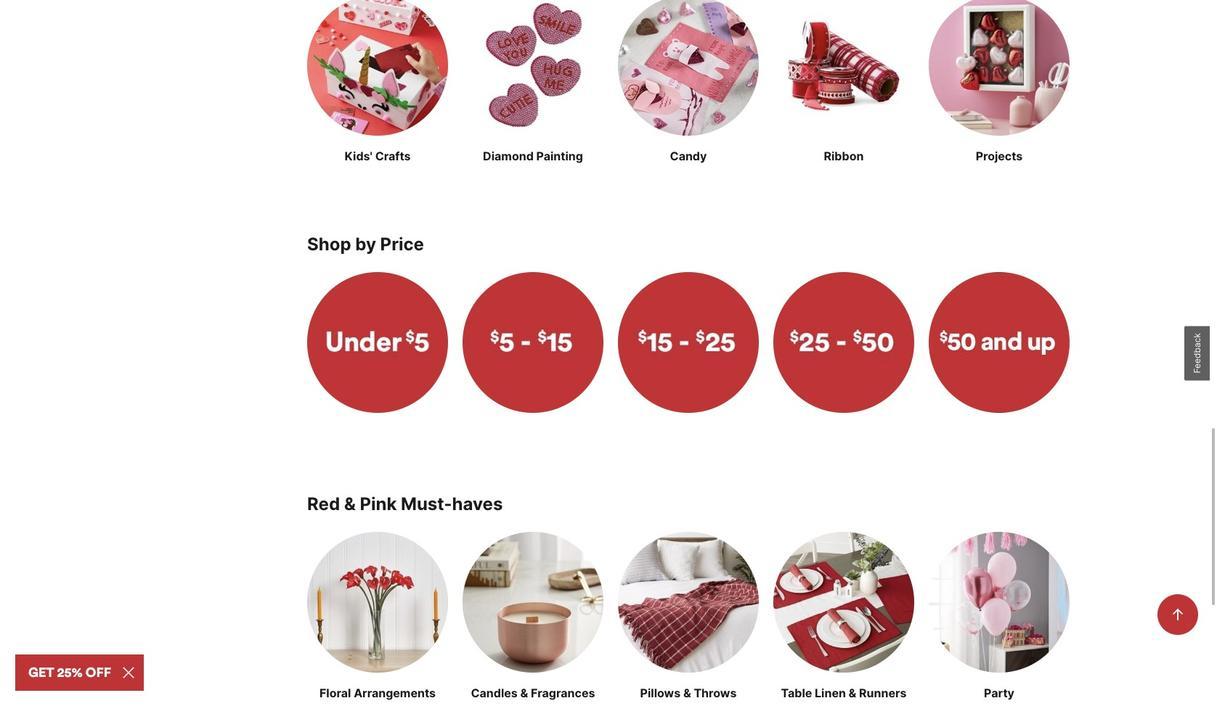 Task type: locate. For each thing, give the bounding box(es) containing it.
candy
[[670, 149, 707, 163]]

ribbon link
[[774, 0, 915, 165]]

candles
[[471, 686, 518, 701]]

throws
[[694, 686, 737, 701]]

kids' crafts link
[[307, 0, 448, 165]]

red
[[307, 494, 340, 515]]

& right "pillows"
[[684, 686, 691, 701]]

&
[[344, 494, 356, 515], [521, 686, 528, 701], [684, 686, 691, 701], [849, 686, 857, 701]]

pink
[[360, 494, 397, 515]]

party link
[[929, 532, 1070, 702]]

candles & fragrances link
[[463, 532, 604, 702]]

& for fragrances
[[521, 686, 528, 701]]

diamond painting link
[[463, 0, 604, 165]]

projects
[[976, 149, 1023, 163]]

table
[[781, 686, 812, 701]]

kids'
[[345, 149, 373, 163]]

haves
[[452, 494, 503, 515]]

diamond painting
[[483, 149, 583, 163]]

pillows & throws image
[[618, 532, 759, 673]]

floral arrangements link
[[307, 532, 448, 702]]

diamond painting image
[[463, 0, 604, 136]]

candles & fragrances
[[471, 686, 595, 701]]

ribbon
[[824, 149, 864, 163]]

kids' crafts
[[345, 149, 411, 163]]

party
[[984, 686, 1015, 701]]

diamond
[[483, 149, 534, 163]]

price
[[380, 234, 424, 255]]

$25 - $50 image
[[774, 272, 915, 413]]

table linen & runners link
[[774, 532, 915, 702]]

& right red
[[344, 494, 356, 515]]

floral arrangements
[[320, 686, 436, 701]]

& for throws
[[684, 686, 691, 701]]

floral
[[320, 686, 351, 701]]

candles & fragrances image
[[463, 532, 604, 673]]

& right candles
[[521, 686, 528, 701]]

red & pink must-haves
[[307, 494, 503, 515]]



Task type: vqa. For each thing, say whether or not it's contained in the screenshot.
The $50 And Up Image
yes



Task type: describe. For each thing, give the bounding box(es) containing it.
shop by price
[[307, 234, 424, 255]]

pillows
[[640, 686, 681, 701]]

painting
[[537, 149, 583, 163]]

fragrances
[[531, 686, 595, 701]]

under $5 image
[[307, 272, 448, 413]]

crafts
[[375, 149, 411, 163]]

runners
[[860, 686, 907, 701]]

$50 and up image
[[929, 272, 1070, 413]]

$15 - $25 image
[[618, 272, 759, 413]]

must-
[[401, 494, 452, 515]]

table linen & runners image
[[774, 532, 915, 673]]

arrangements
[[354, 686, 436, 701]]

party image
[[929, 532, 1070, 673]]

& right linen
[[849, 686, 857, 701]]

candy image
[[618, 0, 759, 136]]

& for pink
[[344, 494, 356, 515]]

floral arrangements image
[[307, 532, 448, 673]]

pillows & throws link
[[618, 532, 759, 702]]

by
[[355, 234, 376, 255]]

projects image
[[929, 0, 1070, 136]]

table linen & runners
[[781, 686, 907, 701]]

shop
[[307, 234, 351, 255]]

pillows & throws
[[640, 686, 737, 701]]

projects link
[[929, 0, 1070, 165]]

$5 - $15 image
[[463, 272, 604, 413]]

ribbon image
[[774, 0, 915, 136]]

kids' valentine's day crafts image
[[307, 0, 448, 136]]

candy link
[[618, 0, 759, 165]]

linen
[[815, 686, 846, 701]]



